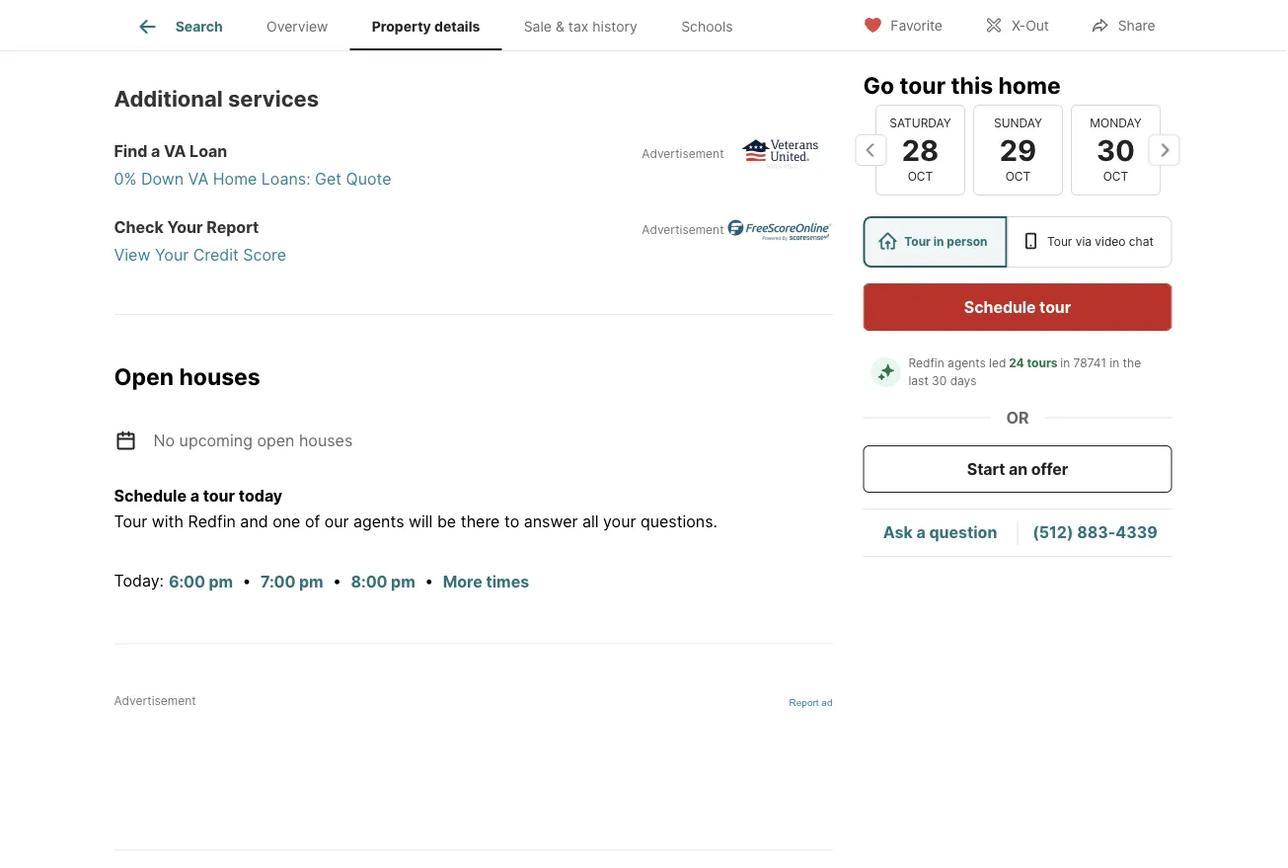 Task type: vqa. For each thing, say whether or not it's contained in the screenshot.
Out on the right of the page
yes



Task type: describe. For each thing, give the bounding box(es) containing it.
a for ask
[[917, 523, 926, 542]]

questions.
[[641, 512, 718, 532]]

previous image
[[856, 134, 887, 166]]

2 • from the left
[[333, 572, 342, 591]]

schedule tour button
[[864, 283, 1173, 331]]

tour in person option
[[864, 216, 1008, 268]]

(512)
[[1033, 523, 1074, 542]]

ask
[[884, 523, 913, 542]]

upcoming
[[179, 431, 253, 451]]

led
[[990, 356, 1007, 370]]

in inside option
[[934, 235, 945, 249]]

monday 30 oct
[[1090, 116, 1142, 184]]

ask a question link
[[884, 523, 998, 542]]

ad
[[822, 698, 833, 709]]

report inside the check your report view your credit score
[[207, 218, 259, 237]]

property details
[[372, 18, 480, 35]]

2 vertical spatial advertisement
[[114, 694, 196, 708]]

check
[[114, 218, 164, 237]]

0 vertical spatial houses
[[179, 363, 261, 391]]

open
[[257, 431, 295, 451]]

30 inside monday 30 oct
[[1097, 133, 1135, 167]]

report ad
[[790, 698, 833, 709]]

78741
[[1074, 356, 1107, 370]]

redfin agents led 24 tours in 78741
[[909, 356, 1107, 370]]

open
[[114, 363, 174, 391]]

overview tab
[[245, 3, 350, 50]]

monday
[[1090, 116, 1142, 130]]

saturday 28 oct
[[890, 116, 951, 184]]

3 • from the left
[[425, 572, 434, 591]]

report inside button
[[790, 698, 819, 709]]

chat
[[1130, 235, 1154, 249]]

7:00
[[261, 573, 296, 592]]

times
[[486, 573, 530, 592]]

property
[[372, 18, 431, 35]]

schools
[[682, 18, 733, 35]]

8:00
[[351, 573, 388, 592]]

6:00 pm button
[[168, 570, 234, 596]]

today:
[[114, 572, 164, 591]]

answer
[[524, 512, 578, 532]]

in inside in the last 30 days
[[1110, 356, 1120, 370]]

report ad button
[[790, 698, 833, 713]]

favorite
[[891, 17, 943, 34]]

all
[[583, 512, 599, 532]]

no upcoming open houses
[[154, 431, 353, 451]]

tab list containing search
[[114, 0, 771, 50]]

this
[[951, 71, 994, 99]]

tour via video chat
[[1048, 235, 1154, 249]]

today: 6:00 pm • 7:00 pm • 8:00 pm • more times
[[114, 572, 530, 592]]

(512) 883-4339
[[1033, 523, 1158, 542]]

advertisement for check your report view your credit score
[[642, 223, 724, 238]]

home
[[999, 71, 1061, 99]]

your
[[603, 512, 636, 532]]

services
[[228, 86, 319, 112]]

video
[[1096, 235, 1126, 249]]

1 pm from the left
[[209, 573, 233, 592]]

2 pm from the left
[[299, 573, 323, 592]]

(512) 883-4339 link
[[1033, 523, 1158, 542]]

saturday
[[890, 116, 951, 130]]

question
[[930, 523, 998, 542]]

0 vertical spatial redfin
[[909, 356, 945, 370]]

to
[[505, 512, 520, 532]]

start an offer button
[[864, 445, 1173, 493]]

sunday 29 oct
[[994, 116, 1042, 184]]

additional
[[114, 86, 223, 112]]

1 vertical spatial houses
[[299, 431, 353, 451]]

open houses
[[114, 363, 261, 391]]

one
[[273, 512, 301, 532]]

8:00 pm button
[[350, 570, 416, 596]]

next image
[[1149, 134, 1181, 166]]

sale & tax history
[[524, 18, 638, 35]]

search
[[175, 18, 223, 35]]

29
[[1000, 133, 1037, 167]]

overview
[[267, 18, 328, 35]]

schools tab
[[660, 3, 755, 50]]

tour for go
[[900, 71, 946, 99]]

view your credit score link
[[114, 244, 845, 267]]

tour for schedule
[[1040, 297, 1072, 317]]

search link
[[136, 15, 223, 39]]

our
[[325, 512, 349, 532]]

share
[[1119, 17, 1156, 34]]

today
[[239, 487, 283, 506]]

tours
[[1028, 356, 1058, 370]]

x-out button
[[968, 4, 1066, 45]]

ask a question
[[884, 523, 998, 542]]

list box containing tour in person
[[864, 216, 1173, 268]]

down
[[141, 170, 184, 189]]

and
[[240, 512, 268, 532]]



Task type: locate. For each thing, give the bounding box(es) containing it.
1 horizontal spatial 30
[[1097, 133, 1135, 167]]

more
[[443, 573, 483, 592]]

2 horizontal spatial in
[[1110, 356, 1120, 370]]

3 pm from the left
[[391, 573, 415, 592]]

2 vertical spatial a
[[917, 523, 926, 542]]

0 horizontal spatial pm
[[209, 573, 233, 592]]

tour for tour in person
[[905, 235, 931, 249]]

share button
[[1074, 4, 1173, 45]]

agents inside "schedule a tour today tour with redfin and one of our agents will be there to answer all your questions."
[[354, 512, 404, 532]]

a for find
[[151, 142, 160, 161]]

28
[[902, 133, 939, 167]]

0 horizontal spatial a
[[151, 142, 160, 161]]

list box
[[864, 216, 1173, 268]]

30 right last
[[932, 374, 947, 388]]

schedule inside "schedule a tour today tour with redfin and one of our agents will be there to answer all your questions."
[[114, 487, 187, 506]]

30 inside in the last 30 days
[[932, 374, 947, 388]]

• left 'more'
[[425, 572, 434, 591]]

1 horizontal spatial tour
[[905, 235, 931, 249]]

1 vertical spatial va
[[188, 170, 209, 189]]

va down loan
[[188, 170, 209, 189]]

start an offer
[[968, 459, 1069, 478]]

None button
[[876, 104, 965, 196], [973, 104, 1063, 196], [1071, 104, 1161, 196], [876, 104, 965, 196], [973, 104, 1063, 196], [1071, 104, 1161, 196]]

a for schedule
[[190, 487, 199, 506]]

loan
[[190, 142, 227, 161]]

1 horizontal spatial schedule
[[965, 297, 1036, 317]]

person
[[947, 235, 988, 249]]

tour via video chat option
[[1008, 216, 1173, 268]]

pm right 8:00
[[391, 573, 415, 592]]

a down upcoming
[[190, 487, 199, 506]]

there
[[461, 512, 500, 532]]

va up down
[[164, 142, 186, 161]]

0 vertical spatial schedule
[[965, 297, 1036, 317]]

sale & tax history tab
[[502, 3, 660, 50]]

view
[[114, 246, 151, 265]]

redfin up last
[[909, 356, 945, 370]]

1 vertical spatial schedule
[[114, 487, 187, 506]]

0 vertical spatial report
[[207, 218, 259, 237]]

credit
[[193, 246, 239, 265]]

2 horizontal spatial a
[[917, 523, 926, 542]]

score
[[243, 246, 286, 265]]

oct inside monday 30 oct
[[1103, 169, 1129, 184]]

schedule up 'with'
[[114, 487, 187, 506]]

property details tab
[[350, 3, 502, 50]]

1 horizontal spatial va
[[188, 170, 209, 189]]

of
[[305, 512, 320, 532]]

a right the ask
[[917, 523, 926, 542]]

1 horizontal spatial a
[[190, 487, 199, 506]]

your up credit
[[167, 218, 203, 237]]

schedule inside button
[[965, 297, 1036, 317]]

favorite button
[[847, 4, 960, 45]]

1 horizontal spatial tour
[[900, 71, 946, 99]]

tour
[[905, 235, 931, 249], [1048, 235, 1073, 249], [114, 512, 147, 532]]

tour left today
[[203, 487, 235, 506]]

0 vertical spatial 30
[[1097, 133, 1135, 167]]

be
[[437, 512, 456, 532]]

no
[[154, 431, 175, 451]]

your right view
[[155, 246, 189, 265]]

0 vertical spatial a
[[151, 142, 160, 161]]

oct inside sunday 29 oct
[[1006, 169, 1031, 184]]

tour inside "schedule a tour today tour with redfin and one of our agents will be there to answer all your questions."
[[203, 487, 235, 506]]

in left the
[[1110, 356, 1120, 370]]

a right the find
[[151, 142, 160, 161]]

1 horizontal spatial houses
[[299, 431, 353, 451]]

1 horizontal spatial report
[[790, 698, 819, 709]]

883-
[[1078, 523, 1116, 542]]

1 horizontal spatial oct
[[1006, 169, 1031, 184]]

oct for 29
[[1006, 169, 1031, 184]]

additional services
[[114, 86, 319, 112]]

1 vertical spatial redfin
[[188, 512, 236, 532]]

oct for 30
[[1103, 169, 1129, 184]]

tour in person
[[905, 235, 988, 249]]

sale
[[524, 18, 552, 35]]

or
[[1007, 408, 1030, 427]]

1 • from the left
[[243, 572, 251, 591]]

0 vertical spatial agents
[[948, 356, 986, 370]]

tab list
[[114, 0, 771, 50]]

1 vertical spatial tour
[[1040, 297, 1072, 317]]

tour inside schedule tour button
[[1040, 297, 1072, 317]]

1 horizontal spatial redfin
[[909, 356, 945, 370]]

days
[[951, 374, 977, 388]]

0% down va home loans: get quote link
[[114, 168, 845, 191]]

tour left 'with'
[[114, 512, 147, 532]]

tour for tour via video chat
[[1048, 235, 1073, 249]]

2 horizontal spatial tour
[[1048, 235, 1073, 249]]

in left person
[[934, 235, 945, 249]]

1 horizontal spatial •
[[333, 572, 342, 591]]

0 vertical spatial advertisement
[[642, 147, 724, 162]]

1 horizontal spatial in
[[1061, 356, 1071, 370]]

tour left person
[[905, 235, 931, 249]]

oct down monday
[[1103, 169, 1129, 184]]

1 vertical spatial advertisement
[[642, 223, 724, 238]]

sunday
[[994, 116, 1042, 130]]

get
[[315, 170, 342, 189]]

1 horizontal spatial pm
[[299, 573, 323, 592]]

tour up saturday
[[900, 71, 946, 99]]

an
[[1009, 459, 1028, 478]]

2 horizontal spatial pm
[[391, 573, 415, 592]]

find a va loan 0% down va home loans: get quote
[[114, 142, 392, 189]]

redfin left and
[[188, 512, 236, 532]]

0 horizontal spatial tour
[[203, 487, 235, 506]]

schedule a tour today tour with redfin and one of our agents will be there to answer all your questions.
[[114, 487, 718, 532]]

0 horizontal spatial tour
[[114, 512, 147, 532]]

1 horizontal spatial agents
[[948, 356, 986, 370]]

schedule for schedule a tour today tour with redfin and one of our agents will be there to answer all your questions.
[[114, 487, 187, 506]]

2 vertical spatial tour
[[203, 487, 235, 506]]

oct down 29
[[1006, 169, 1031, 184]]

last
[[909, 374, 929, 388]]

0 vertical spatial va
[[164, 142, 186, 161]]

in right "tours"
[[1061, 356, 1071, 370]]

loans:
[[262, 170, 311, 189]]

pm right 7:00 at the left bottom
[[299, 573, 323, 592]]

1 vertical spatial your
[[155, 246, 189, 265]]

details
[[435, 18, 480, 35]]

the
[[1123, 356, 1142, 370]]

via
[[1076, 235, 1092, 249]]

2 oct from the left
[[1006, 169, 1031, 184]]

in the last 30 days
[[909, 356, 1145, 388]]

1 vertical spatial agents
[[354, 512, 404, 532]]

oct down 28
[[908, 169, 933, 184]]

0 horizontal spatial in
[[934, 235, 945, 249]]

go tour this home
[[864, 71, 1061, 99]]

pm right '6:00'
[[209, 573, 233, 592]]

0 horizontal spatial redfin
[[188, 512, 236, 532]]

2 horizontal spatial tour
[[1040, 297, 1072, 317]]

home
[[213, 170, 257, 189]]

pm
[[209, 573, 233, 592], [299, 573, 323, 592], [391, 573, 415, 592]]

schedule
[[965, 297, 1036, 317], [114, 487, 187, 506]]

0 vertical spatial tour
[[900, 71, 946, 99]]

0 horizontal spatial oct
[[908, 169, 933, 184]]

with
[[152, 512, 184, 532]]

0 horizontal spatial 30
[[932, 374, 947, 388]]

0 horizontal spatial •
[[243, 572, 251, 591]]

1 vertical spatial a
[[190, 487, 199, 506]]

a inside find a va loan 0% down va home loans: get quote
[[151, 142, 160, 161]]

schedule tour
[[965, 297, 1072, 317]]

• left 7:00 at the left bottom
[[243, 572, 251, 591]]

offer
[[1032, 459, 1069, 478]]

tour inside "schedule a tour today tour with redfin and one of our agents will be there to answer all your questions."
[[114, 512, 147, 532]]

a inside "schedule a tour today tour with redfin and one of our agents will be there to answer all your questions."
[[190, 487, 199, 506]]

24
[[1009, 356, 1025, 370]]

• left 8:00
[[333, 572, 342, 591]]

will
[[409, 512, 433, 532]]

tour up "tours"
[[1040, 297, 1072, 317]]

x-
[[1012, 17, 1026, 34]]

out
[[1026, 17, 1050, 34]]

1 oct from the left
[[908, 169, 933, 184]]

7:00 pm button
[[260, 570, 324, 596]]

0 horizontal spatial agents
[[354, 512, 404, 532]]

schedule up the led
[[965, 297, 1036, 317]]

1 vertical spatial report
[[790, 698, 819, 709]]

houses up upcoming
[[179, 363, 261, 391]]

2 horizontal spatial •
[[425, 572, 434, 591]]

6:00
[[169, 573, 205, 592]]

check your report view your credit score
[[114, 218, 286, 265]]

find
[[114, 142, 147, 161]]

0 vertical spatial your
[[167, 218, 203, 237]]

agents up days
[[948, 356, 986, 370]]

•
[[243, 572, 251, 591], [333, 572, 342, 591], [425, 572, 434, 591]]

1 vertical spatial 30
[[932, 374, 947, 388]]

&
[[556, 18, 565, 35]]

0 horizontal spatial report
[[207, 218, 259, 237]]

schedule for schedule tour
[[965, 297, 1036, 317]]

oct for 28
[[908, 169, 933, 184]]

3 oct from the left
[[1103, 169, 1129, 184]]

oct inside saturday 28 oct
[[908, 169, 933, 184]]

x-out
[[1012, 17, 1050, 34]]

oct
[[908, 169, 933, 184], [1006, 169, 1031, 184], [1103, 169, 1129, 184]]

30 down monday
[[1097, 133, 1135, 167]]

start
[[968, 459, 1006, 478]]

tour left via
[[1048, 235, 1073, 249]]

0 horizontal spatial va
[[164, 142, 186, 161]]

4339
[[1116, 523, 1158, 542]]

quote
[[346, 170, 392, 189]]

0%
[[114, 170, 137, 189]]

advertisement
[[642, 147, 724, 162], [642, 223, 724, 238], [114, 694, 196, 708]]

2 horizontal spatial oct
[[1103, 169, 1129, 184]]

advertisement for find a va loan 0% down va home loans: get quote
[[642, 147, 724, 162]]

redfin inside "schedule a tour today tour with redfin and one of our agents will be there to answer all your questions."
[[188, 512, 236, 532]]

0 horizontal spatial schedule
[[114, 487, 187, 506]]

report up credit
[[207, 218, 259, 237]]

0 horizontal spatial houses
[[179, 363, 261, 391]]

report left ad
[[790, 698, 819, 709]]

agents left 'will'
[[354, 512, 404, 532]]

houses right open
[[299, 431, 353, 451]]

tax
[[569, 18, 589, 35]]



